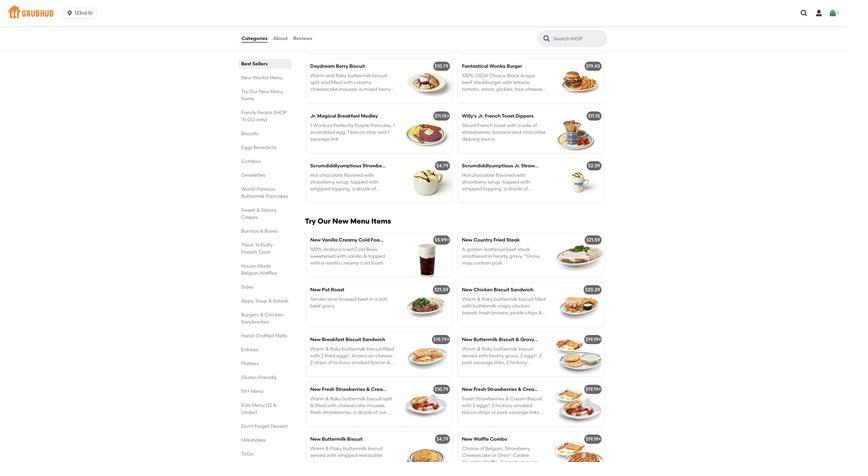 Task type: locate. For each thing, give the bounding box(es) containing it.
brew down foam
[[367, 247, 378, 252]]

jr. for scrumdiddlyumptious strawberry hot chocolate
[[515, 163, 520, 169]]

0 vertical spatial hickory-
[[510, 360, 529, 366]]

scrumdiddlyumptious down sauce.
[[462, 163, 513, 169]]

1 horizontal spatial smoked
[[514, 403, 532, 409]]

hickory-
[[510, 360, 529, 366], [496, 403, 514, 409]]

biscuit inside warm & flaky buttermilk biscuit served with whipped real butter.
[[368, 446, 383, 452]]

1 horizontal spatial items
[[372, 217, 391, 225]]

sandwich
[[511, 287, 534, 293], [363, 337, 386, 342]]

hearty
[[494, 253, 508, 259], [489, 353, 504, 359]]

strawberries inside 'fresh strawberries & cream biscuit with 2 eggs*, 2 hickory-smoked bacon strips or pork sausage links & hash browns.'
[[476, 396, 505, 402]]

cold for foam
[[359, 237, 370, 243]]

sausage down scrambled at the top
[[311, 136, 330, 142]]

strawberries, up fashioned
[[323, 410, 352, 416]]

powdered up medley
[[351, 100, 374, 106]]

strawberries, inside sliced french toast with a side of strawberries, banana and chocolate dipping sauce.
[[462, 129, 492, 135]]

1 vertical spatial $4.79
[[437, 436, 449, 442]]

wonka
[[490, 63, 506, 69], [253, 75, 269, 81]]

try up 100%
[[305, 217, 316, 225]]

cream inside warm and flaky buttermilk biscuit split and filled with creamy cheesecake mousse, a mixed berry topping, topped with purple cream cheese icing and powdered sugar.
[[376, 93, 391, 99]]

don't
[[241, 424, 254, 429]]

biscuit for butter.
[[368, 446, 383, 452]]

vanilla down sweetened
[[325, 260, 340, 266]]

1 horizontal spatial browns.
[[528, 367, 546, 373]]

1 $10.79 from the top
[[435, 63, 449, 69]]

don't forget dessert
[[241, 424, 288, 429]]

beef for in
[[358, 296, 368, 302]]

biscuit for 2
[[519, 346, 534, 352]]

warm for warm & flaky buttermilk biscuit served with hearty gravy, 2 eggs*, 2 pork sausage links, 2 hickory- smoked bacon strips & hash browns. *gravy may contain pork.
[[462, 346, 476, 352]]

0 horizontal spatial gravy.
[[322, 303, 336, 309]]

new breakfast biscuit sandwich image
[[402, 332, 453, 376]]

in left rich
[[370, 296, 374, 302]]

topping inside warm & flaky buttermilk biscuit split & filled with cheesecake mousse, fresh strawberries, a drizzle of our old-fashioned syrup, whipped topping & powdered sugar.
[[311, 424, 329, 429]]

3 $19.19 from the top
[[586, 436, 599, 442]]

hot
[[390, 163, 398, 169], [548, 163, 557, 169], [311, 172, 319, 178], [462, 172, 471, 178]]

menu
[[270, 75, 283, 81], [271, 89, 283, 95], [350, 217, 370, 225], [251, 389, 264, 394], [252, 403, 265, 408]]

1 vertical spatial $19.19 +
[[586, 386, 602, 392]]

100% arabica iced cold brew sweetened with vanilla & topped with a vanilla creamy cold foam.
[[311, 247, 385, 266]]

drizzle
[[356, 186, 371, 192], [508, 186, 523, 192], [358, 410, 372, 416]]

of right the side
[[533, 123, 537, 128]]

2 vertical spatial buttermilk
[[322, 436, 346, 442]]

1 vertical spatial in
[[370, 296, 374, 302]]

gold for scrumdiddlyumptious jr. strawberry hot chocolate
[[512, 193, 522, 199]]

willy's jr. french toast dippers image
[[554, 109, 605, 153]]

1 hot chocolate flavored with strawberry syrup, topped with whipped topping, a drizzle of chocolate sauce and gold glitter sugar. from the left
[[311, 172, 385, 206]]

split for cheesecake
[[311, 80, 320, 85]]

cold inside 100% arabica iced cold brew sweetened with vanilla & topped with a vanilla creamy cold foam.
[[354, 247, 365, 252]]

hot chocolate flavored with strawberry syrup, topped with whipped topping, a drizzle of chocolate sauce and gold glitter sugar. down the scrumdiddlyumptious strawberry hot chocolate
[[311, 172, 385, 206]]

cream for biscuit
[[371, 386, 387, 392]]

mousse, inside warm and flaky buttermilk biscuit split and filled with creamy cheesecake mousse, a mixed berry topping, topped with purple cream cheese icing and powdered sugar.
[[339, 87, 358, 92]]

buttermilk up links,
[[474, 337, 498, 342]]

french up toast
[[485, 113, 501, 119]]

hickory- down new fresh strawberries & cream biscuit combo
[[496, 403, 514, 409]]

your
[[519, 460, 529, 462]]

0 horizontal spatial sandwich
[[363, 337, 386, 342]]

new chicken biscuit sandwich image
[[554, 282, 605, 326]]

crafted
[[256, 333, 274, 339]]

a down sweetened
[[321, 260, 324, 266]]

or inside 'fresh strawberries & cream biscuit with 2 eggs*, 2 hickory-smoked bacon strips or pork sausage links & hash browns.'
[[492, 410, 496, 416]]

purple down the mixed
[[360, 93, 375, 99]]

new vanilla creamy cold foam cold brew image
[[402, 233, 453, 277]]

1 vertical spatial or
[[492, 453, 497, 458]]

1 horizontal spatial sandwich
[[511, 287, 534, 293]]

served inside "warm & flaky buttermilk biscuit served with hearty gravy, 2 eggs*, 2 pork sausage links, 2 hickory- smoked bacon strips & hash browns. *gravy may contain pork."
[[462, 353, 478, 359]]

buttermilk up 'gravy,'
[[494, 346, 518, 352]]

sauce.
[[481, 136, 496, 142]]

burgers & chicken sandwiches
[[241, 312, 284, 325]]

& up warm & flaky buttermilk biscuit split & filled with cheesecake mousse, fresh strawberries, a drizzle of our old-fashioned syrup, whipped topping & powdered sugar.
[[367, 386, 370, 392]]

flaky inside warm & flaky buttermilk biscuit split & filled with cheesecake mousse, fresh strawberries, a drizzle of our old-fashioned syrup, whipped topping & powdered sugar.
[[330, 396, 341, 402]]

$19.19 +
[[586, 337, 602, 342], [586, 386, 602, 392], [586, 436, 602, 442]]

new country fried steak image
[[554, 233, 605, 277]]

warm inside warm & flaky buttermilk biscuit split & filled with cheesecake mousse, fresh strawberries, a drizzle of our old-fashioned syrup, whipped topping & powdered sugar.
[[311, 396, 325, 402]]

2 vertical spatial combo
[[490, 436, 508, 442]]

hickory- down 'gravy,'
[[510, 360, 529, 366]]

0 vertical spatial creamy
[[340, 30, 357, 36]]

1 horizontal spatial 'n
[[255, 242, 260, 248]]

hearty inside "warm & flaky buttermilk biscuit served with hearty gravy, 2 eggs*, 2 pork sausage links, 2 hickory- smoked bacon strips & hash browns. *gravy may contain pork."
[[489, 353, 504, 359]]

0 horizontal spatial served
[[311, 453, 326, 458]]

scrumdiddlyumptious down link
[[311, 163, 362, 169]]

0 vertical spatial $19.19
[[586, 337, 599, 342]]

& down new buttermilk biscuit & gravy combo
[[477, 346, 481, 352]]

split inside warm and flaky buttermilk biscuit split and filled with creamy cheesecake mousse, a mixed berry topping, topped with purple cream cheese icing and powdered sugar.
[[311, 80, 320, 85]]

buttermilk up real
[[343, 446, 367, 452]]

flaky inside warm and flaky buttermilk biscuit split and filled with creamy cheesecake mousse, a mixed berry topping, topped with purple cream cheese icing and powdered sugar.
[[336, 73, 347, 79]]

eggs*, down gravy at right bottom
[[524, 353, 538, 359]]

scrumdiddlyumptious jr. strawberry hot chocolate image
[[554, 158, 605, 202]]

glitter down icing,
[[322, 50, 335, 56]]

purple up layered
[[321, 23, 336, 29]]

warm for warm and flaky buttermilk biscuit split and filled with creamy cheesecake mousse, a mixed berry topping, topped with purple cream cheese icing and powdered sugar.
[[311, 73, 325, 79]]

2 vertical spatial creamy
[[342, 260, 359, 266]]

1 horizontal spatial wonka
[[490, 63, 506, 69]]

combos
[[241, 159, 261, 164]]

& right "sweet"
[[257, 207, 260, 213]]

topping, for scrumdiddlyumptious strawberry hot chocolate
[[332, 186, 351, 192]]

items inside try our new menu items
[[241, 96, 254, 102]]

french inside thick 'n fluffy french toast
[[241, 249, 257, 255]]

& left flaky
[[326, 446, 329, 452]]

*gravy inside a golden-battered beef steak smothered in hearty gravy.  *gravy may contain pork.
[[525, 253, 540, 259]]

$10.79 for new
[[435, 386, 449, 392]]

1 horizontal spatial scrumdiddlyumptious
[[462, 163, 513, 169]]

mousse, up the our
[[367, 403, 386, 409]]

strips inside "warm & flaky buttermilk biscuit served with hearty gravy, 2 eggs*, 2 pork sausage links, 2 hickory- smoked bacon strips & hash browns. *gravy may contain pork."
[[498, 367, 510, 373]]

& down new fresh strawberries & cream biscuit combo
[[506, 396, 509, 402]]

sugar.
[[337, 50, 351, 56], [375, 100, 389, 106], [311, 200, 325, 206], [462, 200, 476, 206], [359, 424, 373, 429]]

or up waffle,
[[492, 453, 497, 458]]

2 horizontal spatial beef
[[506, 247, 517, 252]]

flaky inside "warm & flaky buttermilk biscuit served with hearty gravy, 2 eggs*, 2 pork sausage links, 2 hickory- smoked bacon strips & hash browns. *gravy may contain pork."
[[482, 346, 493, 352]]

syrup, down scrumdiddlyumptious jr. strawberry hot chocolate
[[488, 179, 502, 185]]

new inside try our new menu items
[[259, 89, 269, 95]]

sandwich for new chicken biscuit sandwich
[[511, 287, 534, 293]]

new for new country fried steak
[[462, 237, 473, 243]]

1 horizontal spatial gravy.
[[510, 253, 523, 259]]

flaky down berry
[[336, 73, 347, 79]]

brew right foam
[[398, 237, 409, 243]]

2 horizontal spatial jr.
[[515, 163, 520, 169]]

biscuit inside "warm & flaky buttermilk biscuit served with hearty gravy, 2 eggs*, 2 pork sausage links, 2 hickory- smoked bacon strips & hash browns. *gravy may contain pork."
[[519, 346, 534, 352]]

mousse, left the mixed
[[339, 87, 358, 92]]

powdered inside warm and flaky buttermilk biscuit split and filled with creamy cheesecake mousse, a mixed berry topping, topped with purple cream cheese icing and powdered sugar.
[[351, 100, 374, 106]]

pork.
[[492, 260, 504, 266], [509, 374, 521, 379]]

contain
[[474, 260, 491, 266], [491, 374, 508, 379]]

1 vertical spatial sausage
[[474, 360, 493, 366]]

biscuit
[[373, 73, 388, 79], [519, 346, 534, 352], [367, 396, 382, 402], [368, 446, 383, 452]]

1 horizontal spatial split
[[383, 396, 393, 402]]

1 vertical spatial pork
[[498, 410, 508, 416]]

$20.39
[[586, 287, 601, 293]]

0 horizontal spatial toast
[[258, 249, 271, 255]]

scrumdiddlyumptious for scrumdiddlyumptious strawberry hot chocolate
[[311, 163, 362, 169]]

creamy inside two purple buttermilk pancakes layered with creamy cheesecake mousse & topped with purple cream cheese icing, whipped topping and gold glitter sugar.
[[340, 30, 357, 36]]

1 vertical spatial bacon
[[482, 367, 496, 373]]

gravy. inside a golden-battered beef steak smothered in hearty gravy.  *gravy may contain pork.
[[510, 253, 523, 259]]

medley
[[361, 113, 378, 119]]

hoverchoc pancake tacos image
[[554, 9, 605, 53]]

buttermilk inside "warm & flaky buttermilk biscuit served with hearty gravy, 2 eggs*, 2 pork sausage links, 2 hickory- smoked bacon strips & hash browns. *gravy may contain pork."
[[494, 346, 518, 352]]

fluffy
[[261, 242, 273, 248]]

2 sauce from the left
[[487, 193, 501, 199]]

cold for brew
[[354, 247, 365, 252]]

2 cheese from the top
[[311, 100, 327, 106]]

purple down pancakes at the top
[[363, 37, 378, 42]]

0 horizontal spatial combo
[[490, 436, 508, 442]]

'n right "thick" at the left of page
[[255, 242, 260, 248]]

strip
[[367, 129, 377, 135]]

1 horizontal spatial flavored
[[496, 172, 515, 178]]

$19.19 + for combo
[[586, 337, 602, 342]]

buttermilk down new fresh strawberries & cream biscuit on the bottom of page
[[342, 396, 366, 402]]

$4.79
[[437, 163, 449, 169], [437, 436, 449, 442]]

new buttermilk biscuit
[[311, 436, 363, 442]]

new for new breakfast biscuit sandwich
[[311, 337, 321, 342]]

3 $19.19 + from the top
[[586, 436, 602, 442]]

in inside tender slow-braised beef in a rich beef gravy.
[[370, 296, 374, 302]]

beef inside a golden-battered beef steak smothered in hearty gravy.  *gravy may contain pork.
[[506, 247, 517, 252]]

cold down new vanilla creamy cold foam cold brew
[[354, 247, 365, 252]]

jr. magical breakfast medley image
[[402, 109, 453, 153]]

1 cheese from the top
[[311, 44, 327, 49]]

sweet
[[241, 207, 255, 213]]

$4.79 for scrumdiddlyumptious
[[437, 163, 449, 169]]

flavored for strawberry
[[344, 172, 363, 178]]

1 vertical spatial wonka
[[253, 75, 269, 81]]

2 $4.79 from the top
[[437, 436, 449, 442]]

sausage left links,
[[474, 360, 493, 366]]

0 vertical spatial $21.59
[[587, 237, 601, 243]]

syrup, right fashioned
[[346, 417, 359, 422]]

2 scrumdiddlyumptious from the left
[[462, 163, 513, 169]]

pancakes
[[266, 193, 288, 199]]

or
[[492, 410, 496, 416], [492, 453, 497, 458]]

1 horizontal spatial *gravy
[[525, 253, 540, 259]]

*gravy inside "warm & flaky buttermilk biscuit served with hearty gravy, 2 eggs*, 2 pork sausage links, 2 hickory- smoked bacon strips & hash browns. *gravy may contain pork."
[[462, 374, 478, 379]]

1 vertical spatial buttermilk
[[474, 337, 498, 342]]

strawberry
[[311, 179, 335, 185], [462, 179, 487, 185]]

gold for scrumdiddlyumptious strawberry hot chocolate
[[360, 193, 371, 199]]

country
[[474, 237, 493, 243]]

cheesecake inside two purple buttermilk pancakes layered with creamy cheesecake mousse & topped with purple cream cheese icing, whipped topping and gold glitter sugar.
[[358, 30, 386, 36]]

cold left foam
[[359, 237, 370, 243]]

french up sauce.
[[477, 123, 493, 128]]

0 vertical spatial in
[[488, 253, 492, 259]]

buttermilk inside warm & flaky buttermilk biscuit split & filled with cheesecake mousse, fresh strawberries, a drizzle of our old-fashioned syrup, whipped topping & powdered sugar.
[[342, 396, 366, 402]]

0 horizontal spatial *gravy
[[462, 374, 478, 379]]

new for new chicken biscuit sandwich
[[462, 287, 473, 293]]

pork. up new fresh strawberries & cream biscuit combo
[[509, 374, 521, 379]]

0 vertical spatial filled
[[331, 80, 342, 85]]

buttermilk
[[337, 23, 360, 29], [348, 73, 371, 79], [494, 346, 518, 352], [342, 396, 366, 402], [343, 446, 367, 452]]

whipped
[[342, 44, 362, 49], [311, 186, 331, 192], [462, 186, 482, 192], [360, 417, 381, 422], [338, 453, 358, 458]]

0 vertical spatial split
[[311, 80, 320, 85]]

0 horizontal spatial gold
[[311, 50, 321, 56]]

gluten-
[[241, 375, 259, 380]]

0 horizontal spatial sauce
[[335, 193, 349, 199]]

scrumdiddlyumptious strawberry hot chocolate image
[[402, 158, 453, 202]]

topping, for scrumdiddlyumptious jr. strawberry hot chocolate
[[483, 186, 503, 192]]

'n left go
[[241, 117, 246, 123]]

1 horizontal spatial strips
[[498, 367, 510, 373]]

1 vertical spatial cream
[[376, 93, 391, 99]]

filled for mousse,
[[331, 80, 342, 85]]

1 strawberry from the left
[[311, 179, 335, 185]]

of left the our
[[373, 410, 378, 416]]

svg image inside 123rd st button
[[66, 10, 73, 17]]

drizzle for strawberry
[[356, 186, 371, 192]]

hash inside 'fresh strawberries & cream biscuit with 2 eggs*, 2 hickory-smoked bacon strips or pork sausage links & hash browns.'
[[462, 417, 473, 422]]

1 scrumdiddlyumptious from the left
[[311, 163, 362, 169]]

2 strawberry from the left
[[462, 179, 487, 185]]

1 horizontal spatial chocolate
[[558, 163, 583, 169]]

smoked
[[462, 367, 480, 373], [514, 403, 532, 409]]

0 horizontal spatial vanilla
[[325, 260, 340, 266]]

a left the side
[[518, 123, 521, 128]]

biscuit down gravy at right bottom
[[519, 346, 534, 352]]

filled inside warm & flaky buttermilk biscuit split & filled with cheesecake mousse, fresh strawberries, a drizzle of our old-fashioned syrup, whipped topping & powdered sugar.
[[315, 403, 326, 409]]

+ for fresh strawberries & cream biscuit with 2 eggs*, 2 hickory-smoked bacon strips or pork sausage links & hash browns.
[[599, 386, 602, 392]]

topping inside two purple buttermilk pancakes layered with creamy cheesecake mousse & topped with purple cream cheese icing, whipped topping and gold glitter sugar.
[[363, 44, 381, 49]]

icing,
[[328, 44, 340, 49]]

strawberries down new fresh strawberries & cream biscuit combo
[[476, 396, 505, 402]]

served inside warm & flaky buttermilk biscuit served with whipped real butter.
[[311, 453, 326, 458]]

browns. up new waffle combo
[[475, 417, 492, 422]]

strawberries, up dipping
[[462, 129, 492, 135]]

cheese
[[311, 44, 327, 49], [311, 100, 327, 106]]

hearty inside a golden-battered beef steak smothered in hearty gravy.  *gravy may contain pork.
[[494, 253, 508, 259]]

powdered inside warm & flaky buttermilk biscuit split & filled with cheesecake mousse, fresh strawberries, a drizzle of our old-fashioned syrup, whipped topping & powdered sugar.
[[334, 424, 358, 429]]

hot chocolate flavored with strawberry syrup, topped with whipped topping, a drizzle of chocolate sauce and gold glitter sugar. down scrumdiddlyumptious jr. strawberry hot chocolate
[[462, 172, 537, 206]]

& up sandwiches on the bottom left
[[260, 312, 264, 318]]

hash down 'gravy,'
[[516, 367, 527, 373]]

'n
[[241, 117, 246, 123], [255, 242, 260, 248]]

0 vertical spatial powdered
[[351, 100, 374, 106]]

1 chocolate from the left
[[399, 163, 424, 169]]

best sellers
[[241, 61, 268, 67]]

gravy. down steak
[[510, 253, 523, 259]]

scrumdiddlyumptious for scrumdiddlyumptious jr. strawberry hot chocolate
[[462, 163, 513, 169]]

0 vertical spatial bacon
[[351, 129, 365, 135]]

berry
[[379, 87, 391, 92]]

0 vertical spatial contain
[[474, 260, 491, 266]]

creamy up icing,
[[340, 30, 357, 36]]

buttermilk for daydream berry biscuit
[[348, 73, 371, 79]]

drizzle down the scrumdiddlyumptious strawberry hot chocolate
[[356, 186, 371, 192]]

contain down links,
[[491, 374, 508, 379]]

0 vertical spatial buttermilk
[[241, 193, 265, 199]]

new buttermilk biscuit image
[[402, 432, 453, 462]]

cream down "berry" at the top
[[376, 93, 391, 99]]

1 vertical spatial beef
[[358, 296, 368, 302]]

beef down tender
[[311, 303, 321, 309]]

of down the scrumdiddlyumptious strawberry hot chocolate
[[372, 186, 376, 192]]

0 horizontal spatial pork.
[[492, 260, 504, 266]]

1 vertical spatial cheesecake
[[311, 87, 338, 92]]

0 vertical spatial browns.
[[528, 367, 546, 373]]

house-
[[241, 263, 258, 269]]

0 vertical spatial try
[[241, 89, 248, 95]]

a down the scrumdiddlyumptious strawberry hot chocolate
[[352, 186, 355, 192]]

1 sauce from the left
[[335, 193, 349, 199]]

drizzle left the our
[[358, 410, 372, 416]]

& right (12
[[273, 403, 277, 408]]

strips down links,
[[498, 367, 510, 373]]

browns. inside 'fresh strawberries & cream biscuit with 2 eggs*, 2 hickory-smoked bacon strips or pork sausage links & hash browns.'
[[475, 417, 492, 422]]

0 vertical spatial breakfast
[[338, 113, 360, 119]]

1 horizontal spatial topping,
[[332, 186, 351, 192]]

house-made belgian waffles
[[241, 263, 277, 276]]

1 vertical spatial our
[[318, 217, 331, 225]]

gravy. inside tender slow-braised beef in a rich beef gravy.
[[322, 303, 336, 309]]

golden-
[[467, 247, 485, 252]]

2 $19.19 + from the top
[[586, 386, 602, 392]]

1 $19.19 from the top
[[586, 337, 599, 342]]

123rd st button
[[62, 8, 100, 19]]

biscuit for creamy
[[373, 73, 388, 79]]

0 vertical spatial topping
[[363, 44, 381, 49]]

flaky down new buttermilk biscuit & gravy combo
[[482, 346, 493, 352]]

1 vertical spatial $21.59
[[435, 287, 449, 293]]

cheesecake
[[358, 30, 386, 36], [311, 87, 338, 92], [338, 403, 366, 409]]

0 horizontal spatial hot chocolate flavored with strawberry syrup, topped with whipped topping, a drizzle of chocolate sauce and gold glitter sugar.
[[311, 172, 385, 206]]

sauce for jr.
[[487, 193, 501, 199]]

svg image for 123rd st
[[66, 10, 73, 17]]

fantastical wonka burger image
[[554, 59, 605, 103]]

2 $11.15 from the left
[[588, 113, 601, 119]]

new
[[241, 75, 252, 81], [259, 89, 269, 95], [333, 217, 349, 225], [311, 237, 321, 243], [462, 237, 473, 243], [311, 287, 321, 293], [462, 287, 473, 293], [311, 337, 321, 342], [462, 337, 473, 342], [311, 386, 321, 392], [462, 386, 473, 392], [311, 436, 321, 442], [462, 436, 473, 442]]

svg image inside the 1 "button"
[[830, 9, 838, 17]]

biscuit inside warm and flaky buttermilk biscuit split and filled with creamy cheesecake mousse, a mixed berry topping, topped with purple cream cheese icing and powdered sugar.
[[373, 73, 388, 79]]

chocolate
[[523, 129, 546, 135], [320, 172, 343, 178], [472, 172, 495, 178], [311, 193, 334, 199], [462, 193, 486, 199]]

0 horizontal spatial in
[[370, 296, 374, 302]]

cream down new fresh strawberries & cream biscuit combo
[[511, 396, 527, 402]]

browns. up new fresh strawberries & cream biscuit combo
[[528, 367, 546, 373]]

0 horizontal spatial glitter
[[322, 50, 335, 56]]

1 horizontal spatial in
[[488, 253, 492, 259]]

0 vertical spatial 'n
[[241, 117, 246, 123]]

contain inside "warm & flaky buttermilk biscuit served with hearty gravy, 2 eggs*, 2 pork sausage links, 2 hickory- smoked bacon strips & hash browns. *gravy may contain pork."
[[491, 374, 508, 379]]

1 vertical spatial pork.
[[509, 374, 521, 379]]

strawberries
[[336, 386, 365, 392], [488, 386, 517, 392], [476, 396, 505, 402]]

0 vertical spatial eggs*,
[[524, 353, 538, 359]]

or inside choice of belgian, strawberry cheesecake or oreo® cookie crumble waffle, 2 eggs* your way,
[[492, 453, 497, 458]]

1 vertical spatial may
[[479, 374, 489, 379]]

filled inside warm and flaky buttermilk biscuit split and filled with creamy cheesecake mousse, a mixed berry topping, topped with purple cream cheese icing and powdered sugar.
[[331, 80, 342, 85]]

1 vertical spatial contain
[[491, 374, 508, 379]]

0 vertical spatial pork
[[462, 360, 473, 366]]

foam.
[[371, 260, 385, 266]]

pork left links,
[[462, 360, 473, 366]]

brew inside 100% arabica iced cold brew sweetened with vanilla & topped with a vanilla creamy cold foam.
[[367, 247, 378, 252]]

2 horizontal spatial topping,
[[483, 186, 503, 192]]

biscuit up the our
[[367, 396, 382, 402]]

new for new pot roast
[[311, 287, 321, 293]]

a down scrumdiddlyumptious jr. strawberry hot chocolate
[[504, 186, 507, 192]]

svg image
[[801, 9, 809, 17], [816, 9, 824, 17]]

vanilla
[[322, 237, 338, 243]]

gravy. down slow-
[[322, 303, 336, 309]]

gluten-friendly
[[241, 375, 277, 380]]

1 horizontal spatial chicken
[[474, 287, 493, 293]]

split
[[311, 80, 320, 85], [383, 396, 393, 402]]

vanilla down iced
[[348, 253, 363, 259]]

sellers
[[253, 61, 268, 67]]

2 flavored from the left
[[496, 172, 515, 178]]

try our new menu items
[[241, 89, 283, 102], [305, 217, 391, 225]]

main navigation navigation
[[0, 0, 849, 26]]

+
[[447, 113, 450, 119], [447, 237, 450, 243], [447, 337, 450, 342], [599, 337, 602, 342], [599, 386, 602, 392], [599, 436, 602, 442]]

sausage
[[311, 136, 330, 142], [474, 360, 493, 366], [509, 410, 529, 416]]

0 horizontal spatial chicken
[[265, 312, 284, 318]]

new for new buttermilk biscuit
[[311, 436, 321, 442]]

1 horizontal spatial filled
[[331, 80, 342, 85]]

pancake,
[[371, 123, 392, 128]]

0 horizontal spatial try our new menu items
[[241, 89, 283, 102]]

sausage left "links"
[[509, 410, 529, 416]]

0 vertical spatial mousse,
[[339, 87, 358, 92]]

cold
[[359, 237, 370, 243], [386, 237, 397, 243], [354, 247, 365, 252]]

2 $19.19 from the top
[[586, 386, 599, 392]]

bacon up waffle
[[462, 410, 477, 416]]

1 horizontal spatial strawberry
[[462, 179, 487, 185]]

$11.15 for $11.15 +
[[435, 113, 447, 119]]

gold down mousse
[[311, 50, 321, 56]]

1 $11.15 from the left
[[435, 113, 447, 119]]

2 vertical spatial flaky
[[330, 396, 341, 402]]

menu inside try our new menu items
[[271, 89, 283, 95]]

served
[[462, 353, 478, 359], [311, 453, 326, 458]]

toast up toast
[[502, 113, 515, 119]]

strawberries, inside warm & flaky buttermilk biscuit split & filled with cheesecake mousse, fresh strawberries, a drizzle of our old-fashioned syrup, whipped topping & powdered sugar.
[[323, 410, 352, 416]]

gold inside two purple buttermilk pancakes layered with creamy cheesecake mousse & topped with purple cream cheese icing, whipped topping and gold glitter sugar.
[[311, 50, 321, 56]]

(ihop
[[273, 110, 287, 116]]

cream up the our
[[371, 386, 387, 392]]

$19.19 for biscuit
[[586, 386, 599, 392]]

syrup, inside warm & flaky buttermilk biscuit split & filled with cheesecake mousse, fresh strawberries, a drizzle of our old-fashioned syrup, whipped topping & powdered sugar.
[[346, 417, 359, 422]]

with inside "warm & flaky buttermilk biscuit served with hearty gravy, 2 eggs*, 2 pork sausage links, 2 hickory- smoked bacon strips & hash browns. *gravy may contain pork."
[[479, 353, 488, 359]]

cream down pancakes at the top
[[379, 37, 394, 42]]

bowls
[[265, 228, 278, 234]]

tender slow-braised beef in a rich beef gravy.
[[311, 296, 388, 309]]

2 vertical spatial purple
[[360, 93, 375, 99]]

& up 'fresh strawberries & cream biscuit with 2 eggs*, 2 hickory-smoked bacon strips or pork sausage links & hash browns.' in the bottom of the page
[[518, 386, 522, 392]]

1 flavored from the left
[[344, 172, 363, 178]]

1 horizontal spatial $11.15
[[588, 113, 601, 119]]

0 horizontal spatial split
[[311, 80, 320, 85]]

sausage inside 1 wonka's perfectly purple pancake, 1 scrambled egg, 1 bacon strip and 1 sausage link
[[311, 136, 330, 142]]

1 vertical spatial flaky
[[482, 346, 493, 352]]

biscuit up butter. in the left bottom of the page
[[368, 446, 383, 452]]

egg,
[[336, 129, 347, 135]]

0 horizontal spatial try
[[241, 89, 248, 95]]

benedicts
[[254, 145, 276, 150]]

thick
[[241, 242, 254, 248]]

in inside a golden-battered beef steak smothered in hearty gravy.  *gravy may contain pork.
[[488, 253, 492, 259]]

1 vertical spatial hash
[[462, 417, 473, 422]]

cheesecake up the 'icing'
[[311, 87, 338, 92]]

best
[[241, 61, 252, 67]]

biscuit inside warm & flaky buttermilk biscuit split & filled with cheesecake mousse, fresh strawberries, a drizzle of our old-fashioned syrup, whipped topping & powdered sugar.
[[367, 396, 382, 402]]

1 vertical spatial served
[[311, 453, 326, 458]]

1 $19.19 + from the top
[[586, 337, 602, 342]]

our up vanilla at bottom left
[[318, 217, 331, 225]]

& inside two purple buttermilk pancakes layered with creamy cheesecake mousse & topped with purple cream cheese icing, whipped topping and gold glitter sugar.
[[329, 37, 333, 42]]

sausage inside 'fresh strawberries & cream biscuit with 2 eggs*, 2 hickory-smoked bacon strips or pork sausage links & hash browns.'
[[509, 410, 529, 416]]

in down battered
[[488, 253, 492, 259]]

a inside warm & flaky buttermilk biscuit split & filled with cheesecake mousse, fresh strawberries, a drizzle of our old-fashioned syrup, whipped topping & powdered sugar.
[[354, 410, 357, 416]]

beef for steak
[[506, 247, 517, 252]]

biscuit
[[350, 63, 365, 69], [494, 287, 510, 293], [346, 337, 361, 342], [499, 337, 515, 342], [389, 386, 404, 392], [540, 386, 556, 392], [528, 396, 543, 402], [347, 436, 363, 442]]

$21.59 for tender slow-braised beef in a rich beef gravy.
[[435, 287, 449, 293]]

1 $4.79 from the top
[[437, 163, 449, 169]]

gravy. for beef
[[322, 303, 336, 309]]

topped inside 100% arabica iced cold brew sweetened with vanilla & topped with a vanilla creamy cold foam.
[[368, 253, 385, 259]]

dessert
[[271, 424, 288, 429]]

svg image
[[830, 9, 838, 17], [66, 10, 73, 17]]

bacon inside 1 wonka's perfectly purple pancake, 1 scrambled egg, 1 bacon strip and 1 sausage link
[[351, 129, 365, 135]]

filled down daydream berry biscuit
[[331, 80, 342, 85]]

mousse,
[[339, 87, 358, 92], [367, 403, 386, 409]]

contain down the smothered
[[474, 260, 491, 266]]

fresh inside 'fresh strawberries & cream biscuit with 2 eggs*, 2 hickory-smoked bacon strips or pork sausage links & hash browns.'
[[462, 396, 475, 402]]

0 vertical spatial flaky
[[336, 73, 347, 79]]

famous
[[257, 186, 275, 192]]

warm inside warm and flaky buttermilk biscuit split and filled with creamy cheesecake mousse, a mixed berry topping, topped with purple cream cheese icing and powdered sugar.
[[311, 73, 325, 79]]

link
[[331, 136, 339, 142]]

thick 'n fluffy french toast
[[241, 242, 273, 255]]

eggs*, inside 'fresh strawberries & cream biscuit with 2 eggs*, 2 hickory-smoked bacon strips or pork sausage links & hash browns.'
[[477, 403, 491, 409]]

$19.19 + for biscuit
[[586, 386, 602, 392]]

0 horizontal spatial sausage
[[311, 136, 330, 142]]

split for mousse,
[[383, 396, 393, 402]]

eggs*, inside "warm & flaky buttermilk biscuit served with hearty gravy, 2 eggs*, 2 pork sausage links, 2 hickory- smoked bacon strips & hash browns. *gravy may contain pork."
[[524, 353, 538, 359]]

buttermilk up flaky
[[322, 436, 346, 442]]

strawberries for flaky
[[336, 386, 365, 392]]

beef down steak on the bottom right of the page
[[506, 247, 517, 252]]

strips inside 'fresh strawberries & cream biscuit with 2 eggs*, 2 hickory-smoked bacon strips or pork sausage links & hash browns.'
[[478, 410, 491, 416]]

1 vertical spatial $10.79
[[435, 386, 449, 392]]

sugar. inside warm and flaky buttermilk biscuit split and filled with creamy cheesecake mousse, a mixed berry topping, topped with purple cream cheese icing and powdered sugar.
[[375, 100, 389, 106]]

toast inside thick 'n fluffy french toast
[[258, 249, 271, 255]]

0 horizontal spatial $21.59
[[435, 287, 449, 293]]

0 horizontal spatial wonka
[[253, 75, 269, 81]]

cheese down mousse
[[311, 44, 327, 49]]

a golden-battered beef steak smothered in hearty gravy.  *gravy may contain pork.
[[462, 247, 540, 266]]

& down fashioned
[[330, 424, 333, 429]]

1 horizontal spatial topping
[[363, 44, 381, 49]]

creamy inside warm and flaky buttermilk biscuit split and filled with creamy cheesecake mousse, a mixed berry topping, topped with purple cream cheese icing and powdered sugar.
[[354, 80, 372, 85]]

cream for biscuit
[[523, 386, 539, 392]]

Search IHOP search field
[[553, 36, 605, 42]]

0 horizontal spatial browns.
[[475, 417, 492, 422]]

2 $10.79 from the top
[[435, 386, 449, 392]]

topping
[[363, 44, 381, 49], [311, 424, 329, 429]]

pork down new fresh strawberries & cream biscuit combo
[[498, 410, 508, 416]]

1 vertical spatial filled
[[315, 403, 326, 409]]

0 vertical spatial smoked
[[462, 367, 480, 373]]

buttermilk
[[241, 193, 265, 199], [474, 337, 498, 342], [322, 436, 346, 442]]

pork
[[462, 360, 473, 366], [498, 410, 508, 416]]

togo
[[241, 451, 254, 457]]

0 vertical spatial wonka
[[490, 63, 506, 69]]

buttermilk inside warm & flaky buttermilk biscuit served with whipped real butter.
[[343, 446, 367, 452]]

cheese inside warm and flaky buttermilk biscuit split and filled with creamy cheesecake mousse, a mixed berry topping, topped with purple cream cheese icing and powdered sugar.
[[311, 100, 327, 106]]

try our new menu items down new wonka menu
[[241, 89, 283, 102]]

search icon image
[[543, 35, 551, 43]]

french down "thick" at the left of page
[[241, 249, 257, 255]]

2 hot chocolate flavored with strawberry syrup, topped with whipped topping, a drizzle of chocolate sauce and gold glitter sugar. from the left
[[462, 172, 537, 206]]

bacon down links,
[[482, 367, 496, 373]]

2 vertical spatial $19.19
[[586, 436, 599, 442]]

0 vertical spatial purple
[[321, 23, 336, 29]]

+ for choice of belgian, strawberry cheesecake or oreo® cookie crumble waffle, 2 eggs* your way,
[[599, 436, 602, 442]]

0 horizontal spatial our
[[249, 89, 258, 95]]

topping, inside warm and flaky buttermilk biscuit split and filled with creamy cheesecake mousse, a mixed berry topping, topped with purple cream cheese icing and powdered sugar.
[[311, 93, 330, 99]]

drizzle down scrumdiddlyumptious jr. strawberry hot chocolate
[[508, 186, 523, 192]]

powdered
[[351, 100, 374, 106], [334, 424, 358, 429]]

bacon down the purple
[[351, 129, 365, 135]]

mixed
[[364, 87, 378, 92]]



Task type: vqa. For each thing, say whether or not it's contained in the screenshot.
Bagel
no



Task type: describe. For each thing, give the bounding box(es) containing it.
topped inside warm and flaky buttermilk biscuit split and filled with creamy cheesecake mousse, a mixed berry topping, topped with purple cream cheese icing and powdered sugar.
[[331, 93, 348, 99]]

hand-
[[241, 333, 256, 339]]

cheese inside two purple buttermilk pancakes layered with creamy cheesecake mousse & topped with purple cream cheese icing, whipped topping and gold glitter sugar.
[[311, 44, 327, 49]]

pork. inside "warm & flaky buttermilk biscuit served with hearty gravy, 2 eggs*, 2 pork sausage links, 2 hickory- smoked bacon strips & hash browns. *gravy may contain pork."
[[509, 374, 521, 379]]

new pot roast image
[[402, 282, 453, 326]]

magical
[[317, 113, 336, 119]]

burritos
[[241, 228, 259, 234]]

new for new vanilla creamy cold foam cold brew
[[311, 237, 321, 243]]

smoked inside 'fresh strawberries & cream biscuit with 2 eggs*, 2 hickory-smoked bacon strips or pork sausage links & hash browns.'
[[514, 403, 532, 409]]

& inside kids menu (12 & under)
[[273, 403, 277, 408]]

browns. inside "warm & flaky buttermilk biscuit served with hearty gravy, 2 eggs*, 2 pork sausage links, 2 hickory- smoked bacon strips & hash browns. *gravy may contain pork."
[[528, 367, 546, 373]]

bacon inside "warm & flaky buttermilk biscuit served with hearty gravy, 2 eggs*, 2 pork sausage links, 2 hickory- smoked bacon strips & hash browns. *gravy may contain pork."
[[482, 367, 496, 373]]

1 horizontal spatial vanilla
[[348, 253, 363, 259]]

1 horizontal spatial try our new menu items
[[305, 217, 391, 225]]

dippers
[[516, 113, 534, 119]]

only)
[[256, 117, 268, 123]]

topped down the scrumdiddlyumptious strawberry hot chocolate
[[351, 179, 368, 185]]

iced
[[343, 247, 353, 252]]

1 inside "button"
[[838, 10, 839, 16]]

$21.59 for a golden-battered beef steak smothered in hearty gravy.  *gravy may contain pork.
[[587, 237, 601, 243]]

sandwich for new breakfast biscuit sandwich
[[363, 337, 386, 342]]

with inside 'fresh strawberries & cream biscuit with 2 eggs*, 2 hickory-smoked bacon strips or pork sausage links & hash browns.'
[[462, 403, 472, 409]]

new for new buttermilk biscuit & gravy combo
[[462, 337, 473, 342]]

& up fashioned
[[326, 396, 329, 402]]

warm for warm & flaky buttermilk biscuit split & filled with cheesecake mousse, fresh strawberries, a drizzle of our old-fashioned syrup, whipped topping & powdered sugar.
[[311, 396, 325, 402]]

flaky
[[330, 446, 342, 452]]

burger
[[507, 63, 523, 69]]

flaky for buttermilk
[[482, 346, 493, 352]]

new fresh strawberries & cream biscuit image
[[402, 382, 453, 426]]

jr. magical breakfast medley
[[311, 113, 378, 119]]

and inside two purple buttermilk pancakes layered with creamy cheesecake mousse & topped with purple cream cheese icing, whipped topping and gold glitter sugar.
[[382, 44, 391, 49]]

1 horizontal spatial our
[[318, 217, 331, 225]]

hash inside "warm & flaky buttermilk biscuit served with hearty gravy, 2 eggs*, 2 pork sausage links, 2 hickory- smoked bacon strips & hash browns. *gravy may contain pork."
[[516, 367, 527, 373]]

st
[[88, 10, 93, 16]]

1 vertical spatial breakfast
[[322, 337, 345, 342]]

+ for warm & flaky buttermilk biscuit served with hearty gravy, 2 eggs*, 2 pork sausage links, 2 hickory- smoked bacon strips & hash browns. *gravy may contain pork.
[[599, 337, 602, 342]]

& left bowls
[[260, 228, 264, 234]]

omelettes
[[241, 172, 265, 178]]

kids
[[241, 403, 251, 408]]

butter.
[[369, 453, 384, 458]]

wonka's perfectly purple pancakes - (short stack) image
[[402, 9, 453, 53]]

arabica
[[324, 247, 342, 252]]

a inside 100% arabica iced cold brew sweetened with vanilla & topped with a vanilla creamy cold foam.
[[321, 260, 324, 266]]

flaky for fresh
[[330, 396, 341, 402]]

+ for 1 wonka's perfectly purple pancake, 1 scrambled egg, 1 bacon strip and 1 sausage link
[[447, 113, 450, 119]]

hickory- inside 'fresh strawberries & cream biscuit with 2 eggs*, 2 hickory-smoked bacon strips or pork sausage links & hash browns.'
[[496, 403, 514, 409]]

new pot roast
[[311, 287, 345, 293]]

a inside sliced french toast with a side of strawberries, banana and chocolate dipping sauce.
[[518, 123, 521, 128]]

hearty for flaky
[[489, 353, 504, 359]]

svg image for 1
[[830, 9, 838, 17]]

0 vertical spatial combo
[[536, 337, 553, 342]]

kids menu (12 & under)
[[241, 403, 277, 415]]

buttermilk inside world-famous buttermilk pancakes
[[241, 193, 265, 199]]

cold right foam
[[386, 237, 397, 243]]

fresh for strawberries
[[474, 386, 486, 392]]

buttermilk for new buttermilk biscuit & gravy combo
[[494, 346, 518, 352]]

family feasts (ihop 'n go only)
[[241, 110, 287, 123]]

'n inside thick 'n fluffy french toast
[[255, 242, 260, 248]]

2 inside choice of belgian, strawberry cheesecake or oreo® cookie crumble waffle, 2 eggs* your way,
[[501, 460, 503, 462]]

with inside warm & flaky buttermilk biscuit served with whipped real butter.
[[327, 453, 337, 458]]

roast
[[331, 287, 345, 293]]

& inside sweet & savory crepes
[[257, 207, 260, 213]]

strawberry inside choice of belgian, strawberry cheesecake or oreo® cookie crumble waffle, 2 eggs* your way,
[[505, 446, 530, 452]]

powdered for fashioned
[[334, 424, 358, 429]]

new buttermilk biscuit & gravy combo image
[[554, 332, 605, 376]]

a inside warm and flaky buttermilk biscuit split and filled with creamy cheesecake mousse, a mixed berry topping, topped with purple cream cheese icing and powdered sugar.
[[359, 87, 363, 92]]

may inside "warm & flaky buttermilk biscuit served with hearty gravy, 2 eggs*, 2 pork sausage links, 2 hickory- smoked bacon strips & hash browns. *gravy may contain pork."
[[479, 374, 489, 379]]

burritos & bowls
[[241, 228, 278, 234]]

hickory- inside "warm & flaky buttermilk biscuit served with hearty gravy, 2 eggs*, 2 pork sausage links, 2 hickory- smoked bacon strips & hash browns. *gravy may contain pork."
[[510, 360, 529, 366]]

biscuits
[[241, 131, 259, 137]]

glitter for scrumdiddlyumptious strawberry hot chocolate
[[372, 193, 385, 199]]

menu inside kids menu (12 & under)
[[252, 403, 265, 408]]

and inside 1 wonka's perfectly purple pancake, 1 scrambled egg, 1 bacon strip and 1 sausage link
[[378, 129, 387, 135]]

slow-
[[327, 296, 340, 302]]

with inside warm & flaky buttermilk biscuit split & filled with cheesecake mousse, fresh strawberries, a drizzle of our old-fashioned syrup, whipped topping & powdered sugar.
[[327, 403, 337, 409]]

0 vertical spatial brew
[[398, 237, 409, 243]]

1 vertical spatial try
[[305, 217, 316, 225]]

warm & flaky buttermilk biscuit served with whipped real butter.
[[311, 446, 384, 458]]

new waffle combo image
[[554, 432, 605, 462]]

scrumdiddlyumptious jr. strawberry hot chocolate
[[462, 163, 583, 169]]

& right "links"
[[541, 410, 544, 416]]

& right soup
[[269, 298, 272, 304]]

with inside sliced french toast with a side of strawberries, banana and chocolate dipping sauce.
[[507, 123, 517, 128]]

steak
[[507, 237, 520, 243]]

new country fried steak
[[462, 237, 520, 243]]

+ for 100% arabica iced cold brew sweetened with vanilla & topped with a vanilla creamy cold foam.
[[447, 237, 450, 243]]

sides
[[241, 284, 254, 290]]

strawberry for scrumdiddlyumptious strawberry hot chocolate
[[311, 179, 335, 185]]

biscuit for cheesecake
[[367, 396, 382, 402]]

$11.15 for $11.15
[[588, 113, 601, 119]]

rich
[[379, 296, 388, 302]]

drizzle for jr.
[[508, 186, 523, 192]]

strawberries for &
[[488, 386, 517, 392]]

jr. for jr. magical breakfast medley
[[478, 113, 484, 119]]

topped inside two purple buttermilk pancakes layered with creamy cheesecake mousse & topped with purple cream cheese icing, whipped topping and gold glitter sugar.
[[334, 37, 351, 42]]

about
[[273, 36, 288, 41]]

buttermilk for new buttermilk biscuit & gravy combo
[[474, 337, 498, 342]]

served for warm & flaky buttermilk biscuit served with whipped real butter.
[[311, 453, 326, 458]]

real
[[359, 453, 368, 458]]

gravy. for hearty
[[510, 253, 523, 259]]

1 vertical spatial purple
[[363, 37, 378, 42]]

banana
[[493, 129, 511, 135]]

choice
[[462, 446, 479, 452]]

may inside a golden-battered beef steak smothered in hearty gravy.  *gravy may contain pork.
[[462, 260, 472, 266]]

sandwiches
[[241, 319, 269, 325]]

links,
[[494, 360, 506, 366]]

powdered for purple
[[351, 100, 374, 106]]

buttermilk for new buttermilk biscuit
[[322, 436, 346, 442]]

side
[[522, 123, 532, 128]]

0 horizontal spatial beef
[[311, 303, 321, 309]]

fresh for &
[[322, 386, 335, 392]]

warm & flaky buttermilk biscuit served with hearty gravy, 2 eggs*, 2 pork sausage links, 2 hickory- smoked bacon strips & hash browns. *gravy may contain pork.
[[462, 346, 546, 379]]

of inside warm & flaky buttermilk biscuit split & filled with cheesecake mousse, fresh strawberries, a drizzle of our old-fashioned syrup, whipped topping & powdered sugar.
[[373, 410, 378, 416]]

hand-crafted melts
[[241, 333, 287, 339]]

$19.19 for combo
[[586, 337, 599, 342]]

sausage for with
[[474, 360, 493, 366]]

smothered
[[462, 253, 487, 259]]

melts
[[275, 333, 287, 339]]

topped down scrumdiddlyumptious jr. strawberry hot chocolate
[[503, 179, 520, 185]]

of down scrumdiddlyumptious jr. strawberry hot chocolate
[[524, 186, 528, 192]]

entrées
[[241, 347, 258, 353]]

willy's
[[462, 113, 477, 119]]

pot
[[322, 287, 330, 293]]

$10.79 for fantastical
[[435, 63, 449, 69]]

fresh strawberries & cream biscuit with 2 eggs*, 2 hickory-smoked bacon strips or pork sausage links & hash browns.
[[462, 396, 544, 422]]

& inside 100% arabica iced cold brew sweetened with vanilla & topped with a vanilla creamy cold foam.
[[364, 253, 367, 259]]

warm & flaky buttermilk biscuit split & filled with cheesecake mousse, fresh strawberries, a drizzle of our old-fashioned syrup, whipped topping & powdered sugar.
[[311, 396, 393, 429]]

mousse, inside warm & flaky buttermilk biscuit split & filled with cheesecake mousse, fresh strawberries, a drizzle of our old-fashioned syrup, whipped topping & powdered sugar.
[[367, 403, 386, 409]]

platters
[[241, 361, 259, 367]]

sweetened
[[311, 253, 336, 259]]

layered
[[311, 30, 328, 36]]

our inside try our new menu items
[[249, 89, 258, 95]]

warm for warm & flaky buttermilk biscuit served with whipped real butter.
[[311, 446, 325, 452]]

& inside burgers & chicken sandwiches
[[260, 312, 264, 318]]

smoked inside "warm & flaky buttermilk biscuit served with hearty gravy, 2 eggs*, 2 pork sausage links, 2 hickory- smoked bacon strips & hash browns. *gravy may contain pork."
[[462, 367, 480, 373]]

two
[[311, 23, 320, 29]]

buttermilk inside two purple buttermilk pancakes layered with creamy cheesecake mousse & topped with purple cream cheese icing, whipped topping and gold glitter sugar.
[[337, 23, 360, 29]]

belgian,
[[486, 446, 504, 452]]

choice of belgian, strawberry cheesecake or oreo® cookie crumble waffle, 2 eggs* your way,
[[462, 446, 544, 462]]

& left gravy at right bottom
[[516, 337, 520, 342]]

new fresh strawberries & cream biscuit combo image
[[554, 382, 605, 426]]

cheesecake inside warm and flaky buttermilk biscuit split and filled with creamy cheesecake mousse, a mixed berry topping, topped with purple cream cheese icing and powdered sugar.
[[311, 87, 338, 92]]

french inside sliced french toast with a side of strawberries, banana and chocolate dipping sauce.
[[477, 123, 493, 128]]

whipped inside warm & flaky buttermilk biscuit split & filled with cheesecake mousse, fresh strawberries, a drizzle of our old-fashioned syrup, whipped topping & powdered sugar.
[[360, 417, 381, 422]]

sliced french toast with a side of strawberries, banana and chocolate dipping sauce.
[[462, 123, 546, 142]]

2 chocolate from the left
[[558, 163, 583, 169]]

of inside sliced french toast with a side of strawberries, banana and chocolate dipping sauce.
[[533, 123, 537, 128]]

flavored for jr.
[[496, 172, 515, 178]]

contain inside a golden-battered beef steak smothered in hearty gravy.  *gravy may contain pork.
[[474, 260, 491, 266]]

sugar. inside two purple buttermilk pancakes layered with creamy cheesecake mousse & topped with purple cream cheese icing, whipped topping and gold glitter sugar.
[[337, 50, 351, 56]]

hearty for battered
[[494, 253, 508, 259]]

$5.99
[[435, 237, 447, 243]]

cream inside 'fresh strawberries & cream biscuit with 2 eggs*, 2 hickory-smoked bacon strips or pork sausage links & hash browns.'
[[511, 396, 527, 402]]

tender
[[311, 296, 326, 302]]

two purple buttermilk pancakes layered with creamy cheesecake mousse & topped with purple cream cheese icing, whipped topping and gold glitter sugar. button
[[306, 9, 453, 56]]

and inside sliced french toast with a side of strawberries, banana and chocolate dipping sauce.
[[512, 129, 522, 135]]

& up fresh
[[311, 403, 314, 409]]

cheesecake inside warm & flaky buttermilk biscuit split & filled with cheesecake mousse, fresh strawberries, a drizzle of our old-fashioned syrup, whipped topping & powdered sugar.
[[338, 403, 366, 409]]

sauce for strawberry
[[335, 193, 349, 199]]

glitter for scrumdiddlyumptious jr. strawberry hot chocolate
[[524, 193, 537, 199]]

$4.79 for new
[[437, 436, 449, 442]]

0 vertical spatial french
[[485, 113, 501, 119]]

buttermilk for new fresh strawberries & cream biscuit
[[342, 396, 366, 402]]

purple inside warm and flaky buttermilk biscuit split and filled with creamy cheesecake mousse, a mixed berry topping, topped with purple cream cheese icing and powdered sugar.
[[360, 93, 375, 99]]

family
[[241, 110, 256, 116]]

reviews button
[[293, 26, 313, 51]]

chocolate inside sliced french toast with a side of strawberries, banana and chocolate dipping sauce.
[[523, 129, 546, 135]]

creamy
[[339, 237, 358, 243]]

2 svg image from the left
[[816, 9, 824, 17]]

crumble
[[462, 460, 482, 462]]

1 vertical spatial combo
[[557, 386, 574, 392]]

1 horizontal spatial toast
[[502, 113, 515, 119]]

filled for fresh
[[315, 403, 326, 409]]

buttermilk for new buttermilk biscuit
[[343, 446, 367, 452]]

sugar. inside warm & flaky buttermilk biscuit split & filled with cheesecake mousse, fresh strawberries, a drizzle of our old-fashioned syrup, whipped topping & powdered sugar.
[[359, 424, 373, 429]]

1 vertical spatial items
[[372, 217, 391, 225]]

salads
[[273, 298, 289, 304]]

pork. inside a golden-battered beef steak smothered in hearty gravy.  *gravy may contain pork.
[[492, 260, 504, 266]]

0 horizontal spatial jr.
[[311, 113, 316, 119]]

burgers
[[241, 312, 259, 318]]

syrup, for strawberry
[[336, 179, 350, 185]]

fantastical wonka burger
[[462, 63, 523, 69]]

hot chocolate flavored with strawberry syrup, topped with whipped topping, a drizzle of chocolate sauce and gold glitter sugar. for jr.
[[462, 172, 537, 206]]

dipping
[[462, 136, 480, 142]]

creamy inside 100% arabica iced cold brew sweetened with vanilla & topped with a vanilla creamy cold foam.
[[342, 260, 359, 266]]

hot chocolate flavored with strawberry syrup, topped with whipped topping, a drizzle of chocolate sauce and gold glitter sugar. for strawberry
[[311, 172, 385, 206]]

flaky for berry
[[336, 73, 347, 79]]

waffle
[[474, 436, 489, 442]]

new for new waffle combo
[[462, 436, 473, 442]]

a inside tender slow-braised beef in a rich beef gravy.
[[375, 296, 378, 302]]

chicken inside burgers & chicken sandwiches
[[265, 312, 284, 318]]

$19.43
[[587, 63, 601, 69]]

apps,
[[241, 298, 255, 304]]

100%
[[311, 247, 322, 252]]

of inside choice of belgian, strawberry cheesecake or oreo® cookie crumble waffle, 2 eggs* your way,
[[480, 446, 484, 452]]

whipped inside two purple buttermilk pancakes layered with creamy cheesecake mousse & topped with purple cream cheese icing, whipped topping and gold glitter sugar.
[[342, 44, 362, 49]]

new for new fresh strawberries & cream biscuit
[[311, 386, 321, 392]]

a
[[462, 247, 466, 252]]

sliced
[[462, 123, 476, 128]]

whipped inside warm & flaky buttermilk biscuit served with whipped real butter.
[[338, 453, 358, 458]]

perfectly
[[334, 123, 354, 128]]

& down 'gravy,'
[[511, 367, 515, 373]]

new chicken biscuit sandwich
[[462, 287, 534, 293]]

made
[[258, 263, 271, 269]]

feasts
[[258, 110, 272, 116]]

sausage for scrambled
[[311, 136, 330, 142]]

1 svg image from the left
[[801, 9, 809, 17]]

wonka for fantastical
[[490, 63, 506, 69]]

$11.15 +
[[435, 113, 450, 119]]

new fresh strawberries & cream biscuit
[[311, 386, 404, 392]]

cream inside two purple buttermilk pancakes layered with creamy cheesecake mousse & topped with purple cream cheese icing, whipped topping and gold glitter sugar.
[[379, 37, 394, 42]]

drizzle inside warm & flaky buttermilk biscuit split & filled with cheesecake mousse, fresh strawberries, a drizzle of our old-fashioned syrup, whipped topping & powdered sugar.
[[358, 410, 372, 416]]

served for warm & flaky buttermilk biscuit served with hearty gravy, 2 eggs*, 2 pork sausage links, 2 hickory- smoked bacon strips & hash browns. *gravy may contain pork.
[[462, 353, 478, 359]]

bacon inside 'fresh strawberries & cream biscuit with 2 eggs*, 2 hickory-smoked bacon strips or pork sausage links & hash browns.'
[[462, 410, 477, 416]]

daydream berry biscuit image
[[402, 59, 453, 103]]

& inside warm & flaky buttermilk biscuit served with whipped real butter.
[[326, 446, 329, 452]]

new fresh strawberries & cream biscuit combo
[[462, 386, 574, 392]]

pork inside "warm & flaky buttermilk biscuit served with hearty gravy, 2 eggs*, 2 pork sausage links, 2 hickory- smoked bacon strips & hash browns. *gravy may contain pork."
[[462, 360, 473, 366]]

new for new fresh strawberries & cream biscuit combo
[[462, 386, 473, 392]]

wonka for new
[[253, 75, 269, 81]]

cold
[[360, 260, 370, 266]]

new waffle combo
[[462, 436, 508, 442]]

'n inside the family feasts (ihop 'n go only)
[[241, 117, 246, 123]]

purple
[[355, 123, 370, 128]]

daydream berry biscuit
[[311, 63, 365, 69]]

crepes
[[241, 214, 258, 220]]

savory
[[261, 207, 277, 213]]

new breakfast biscuit sandwich
[[311, 337, 386, 342]]

syrup, for jr.
[[488, 179, 502, 185]]

steak
[[518, 247, 530, 252]]

strawberry for scrumdiddlyumptious jr. strawberry hot chocolate
[[462, 179, 487, 185]]



